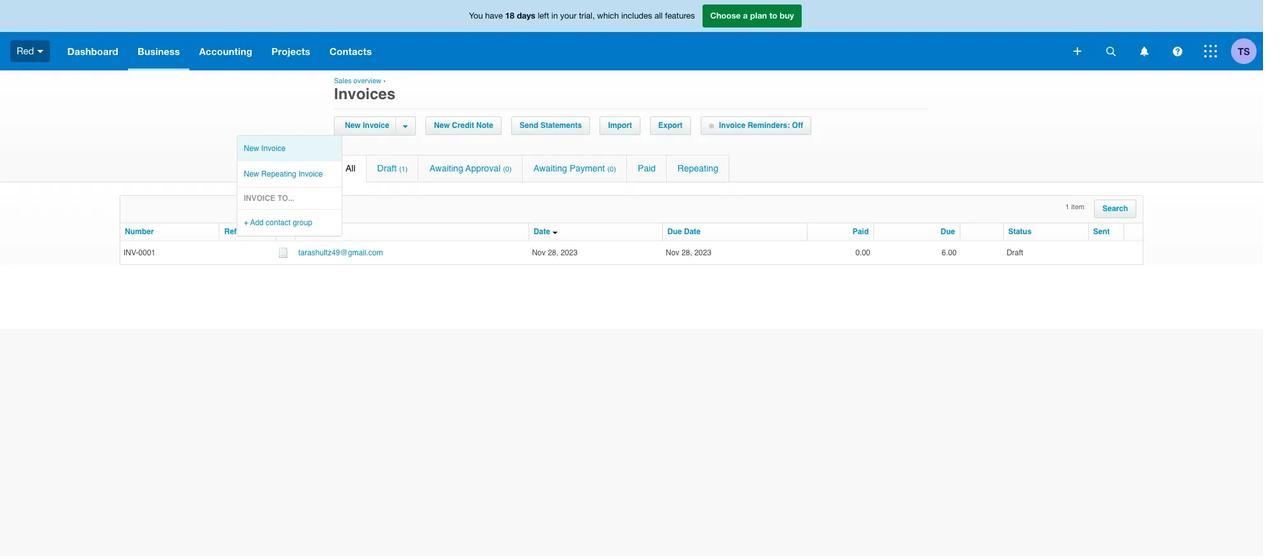 Task type: vqa. For each thing, say whether or not it's contained in the screenshot.
0 inside the Income 0
no



Task type: describe. For each thing, give the bounding box(es) containing it.
2 svg image from the left
[[1140, 46, 1149, 56]]

ref
[[224, 227, 237, 236]]

(0) for awaiting payment
[[608, 165, 616, 173]]

tarashultz49@gmail.com
[[298, 248, 383, 257]]

number link
[[125, 227, 154, 236]]

1 svg image from the left
[[1106, 46, 1116, 56]]

paid for paid link to the top
[[638, 163, 656, 173]]

1 nov from the left
[[532, 248, 546, 257]]

invoice
[[244, 194, 275, 203]]

business button
[[128, 32, 190, 70]]

all link
[[335, 156, 366, 182]]

sent
[[1094, 227, 1110, 236]]

a
[[743, 10, 748, 21]]

projects
[[272, 45, 310, 57]]

due date
[[668, 227, 701, 236]]

send statements
[[520, 121, 582, 130]]

6.00
[[942, 248, 957, 257]]

(0) for awaiting approval
[[503, 165, 512, 173]]

you have 18 days left in your trial, which includes all features
[[469, 10, 695, 21]]

includes
[[621, 11, 652, 21]]

invoice reminders:                                  off
[[719, 121, 803, 130]]

repeating link
[[667, 156, 729, 182]]

awaiting approval (0)
[[430, 163, 512, 173]]

buy
[[780, 10, 794, 21]]

left
[[538, 11, 549, 21]]

new repeating invoice
[[244, 170, 323, 179]]

new credit note
[[434, 121, 494, 130]]

paid for rightmost paid link
[[853, 227, 869, 236]]

you
[[469, 11, 483, 21]]

send statements link
[[512, 117, 590, 134]]

tarashultz49@gmail.com link
[[298, 248, 383, 257]]

sales
[[334, 77, 352, 85]]

to
[[300, 227, 309, 236]]

due date link
[[668, 227, 701, 236]]

sales overview link
[[334, 77, 381, 85]]

1
[[1066, 203, 1070, 211]]

2 28, from the left
[[682, 248, 692, 257]]

all
[[655, 11, 663, 21]]

red button
[[0, 32, 58, 70]]

new invoice for top new invoice link
[[345, 121, 389, 130]]

inv-
[[124, 248, 138, 257]]

date inside due date link
[[684, 227, 701, 236]]

›
[[383, 77, 386, 85]]

accounting
[[199, 45, 252, 57]]

features
[[665, 11, 695, 21]]

new invoice for the bottommost new invoice link
[[244, 144, 286, 153]]

date link
[[534, 227, 550, 236]]

draft for draft
[[1007, 248, 1024, 257]]

new for new repeating invoice link
[[244, 170, 259, 179]]

to...
[[278, 194, 295, 203]]

new repeating invoice link
[[237, 162, 368, 187]]

invoices
[[334, 85, 396, 103]]

all
[[346, 163, 356, 173]]

import link
[[601, 117, 640, 134]]

awaiting for awaiting approval
[[430, 163, 463, 173]]

number
[[125, 227, 154, 236]]

payment
[[570, 163, 605, 173]]

business
[[138, 45, 180, 57]]

0.00
[[856, 248, 871, 257]]

ts
[[1238, 45, 1250, 57]]

item
[[1072, 203, 1085, 211]]

0 vertical spatial paid link
[[627, 156, 666, 182]]

repeating inside repeating link
[[678, 163, 719, 173]]

contacts button
[[320, 32, 382, 70]]

days
[[517, 10, 536, 21]]

draft (1)
[[377, 163, 408, 173]]

0001
[[138, 248, 156, 257]]

have
[[485, 11, 503, 21]]

send
[[520, 121, 539, 130]]

awaiting payment (0)
[[534, 163, 616, 173]]

add
[[250, 218, 264, 227]]

credit
[[452, 121, 474, 130]]

inv-0001
[[124, 248, 156, 257]]

1 nov 28, 2023 from the left
[[532, 248, 578, 257]]



Task type: locate. For each thing, give the bounding box(es) containing it.
1 vertical spatial paid link
[[853, 227, 869, 236]]

1 horizontal spatial nov 28, 2023
[[666, 248, 716, 257]]

2 2023 from the left
[[695, 248, 712, 257]]

nov 28, 2023 down due date link
[[666, 248, 716, 257]]

1 horizontal spatial awaiting
[[534, 163, 567, 173]]

1 vertical spatial new invoice link
[[237, 136, 368, 161]]

1 awaiting from the left
[[430, 163, 463, 173]]

0 horizontal spatial nov 28, 2023
[[532, 248, 578, 257]]

+
[[244, 218, 248, 227]]

1 28, from the left
[[548, 248, 559, 257]]

paid down export link
[[638, 163, 656, 173]]

draft left the (1)
[[377, 163, 397, 173]]

1 item
[[1066, 203, 1085, 211]]

+ add contact group
[[244, 218, 312, 227]]

new invoice link down invoices
[[342, 117, 396, 134]]

repeating inside new repeating invoice link
[[261, 170, 296, 179]]

invoice left reminders:
[[719, 121, 746, 130]]

trial,
[[579, 11, 595, 21]]

paid link down export link
[[627, 156, 666, 182]]

new invoice up new repeating invoice
[[244, 144, 286, 153]]

red
[[17, 45, 34, 56]]

dashboard
[[67, 45, 118, 57]]

choose
[[710, 10, 741, 21]]

statements
[[541, 121, 582, 130]]

1 horizontal spatial due
[[941, 227, 955, 236]]

new invoice
[[345, 121, 389, 130], [244, 144, 286, 153]]

1 horizontal spatial repeating
[[678, 163, 719, 173]]

0 horizontal spatial draft
[[377, 163, 397, 173]]

18
[[505, 10, 515, 21]]

new credit note link
[[427, 117, 501, 134]]

0 horizontal spatial date
[[534, 227, 550, 236]]

0 horizontal spatial paid
[[638, 163, 656, 173]]

new invoice link up new repeating invoice link
[[237, 136, 368, 161]]

in
[[552, 11, 558, 21]]

0 horizontal spatial svg image
[[1106, 46, 1116, 56]]

2 due from the left
[[941, 227, 955, 236]]

ts button
[[1232, 32, 1264, 70]]

contacts
[[330, 45, 372, 57]]

1 vertical spatial paid
[[853, 227, 869, 236]]

group
[[293, 218, 312, 227]]

ref link
[[224, 227, 237, 236]]

import
[[608, 121, 632, 130]]

approval
[[466, 163, 501, 173]]

2023
[[561, 248, 578, 257], [695, 248, 712, 257]]

which
[[597, 11, 619, 21]]

1 horizontal spatial date
[[684, 227, 701, 236]]

search link
[[1095, 200, 1136, 218]]

dashboard link
[[58, 32, 128, 70]]

(0)
[[503, 165, 512, 173], [608, 165, 616, 173]]

your
[[560, 11, 577, 21]]

overview
[[354, 77, 381, 85]]

0 horizontal spatial (0)
[[503, 165, 512, 173]]

to link
[[300, 227, 309, 236]]

search
[[1103, 204, 1128, 213]]

1 horizontal spatial paid link
[[853, 227, 869, 236]]

0 vertical spatial draft
[[377, 163, 397, 173]]

1 horizontal spatial nov
[[666, 248, 680, 257]]

0 horizontal spatial awaiting
[[430, 163, 463, 173]]

0 horizontal spatial 2023
[[561, 248, 578, 257]]

svg image
[[1205, 45, 1217, 58], [1173, 46, 1183, 56], [1074, 47, 1082, 55], [37, 50, 44, 53]]

0 vertical spatial new invoice
[[345, 121, 389, 130]]

invoice left all link
[[299, 170, 323, 179]]

date
[[534, 227, 550, 236], [684, 227, 701, 236]]

invoice reminders:                                  off link
[[701, 117, 811, 134]]

plan
[[750, 10, 767, 21]]

awaiting left the payment
[[534, 163, 567, 173]]

due link
[[941, 227, 955, 236]]

new
[[345, 121, 361, 130], [434, 121, 450, 130], [244, 144, 259, 153], [244, 170, 259, 179]]

(0) right approval at the top
[[503, 165, 512, 173]]

off
[[792, 121, 803, 130]]

28, down date link
[[548, 248, 559, 257]]

1 horizontal spatial svg image
[[1140, 46, 1149, 56]]

projects button
[[262, 32, 320, 70]]

sent link
[[1094, 227, 1110, 236]]

draft for draft (1)
[[377, 163, 397, 173]]

1 horizontal spatial (0)
[[608, 165, 616, 173]]

accounting button
[[190, 32, 262, 70]]

sales overview › invoices
[[334, 77, 396, 103]]

status
[[1009, 227, 1032, 236]]

paid link up 0.00
[[853, 227, 869, 236]]

0 vertical spatial new invoice link
[[342, 117, 396, 134]]

new up new repeating invoice
[[244, 144, 259, 153]]

export link
[[651, 117, 690, 134]]

0 horizontal spatial due
[[668, 227, 682, 236]]

nov 28, 2023
[[532, 248, 578, 257], [666, 248, 716, 257]]

1 horizontal spatial new invoice
[[345, 121, 389, 130]]

export
[[658, 121, 683, 130]]

invoice up new repeating invoice
[[261, 144, 286, 153]]

0 horizontal spatial new invoice
[[244, 144, 286, 153]]

due
[[668, 227, 682, 236], [941, 227, 955, 236]]

(1)
[[399, 165, 408, 173]]

paid
[[638, 163, 656, 173], [853, 227, 869, 236]]

note
[[476, 121, 494, 130]]

+ add contact group link
[[237, 210, 368, 235]]

invoice
[[363, 121, 389, 130], [719, 121, 746, 130], [261, 144, 286, 153], [299, 170, 323, 179]]

(0) right the payment
[[608, 165, 616, 173]]

repeating down export link
[[678, 163, 719, 173]]

1 horizontal spatial 2023
[[695, 248, 712, 257]]

repeating up to...
[[261, 170, 296, 179]]

paid link
[[627, 156, 666, 182], [853, 227, 869, 236]]

new left credit
[[434, 121, 450, 130]]

to
[[770, 10, 778, 21]]

28,
[[548, 248, 559, 257], [682, 248, 692, 257]]

0 horizontal spatial nov
[[532, 248, 546, 257]]

2 awaiting from the left
[[534, 163, 567, 173]]

28, down due date link
[[682, 248, 692, 257]]

invoice down invoices
[[363, 121, 389, 130]]

(0) inside awaiting payment (0)
[[608, 165, 616, 173]]

1 horizontal spatial 28,
[[682, 248, 692, 257]]

draft down status link
[[1007, 248, 1024, 257]]

status link
[[1009, 227, 1032, 236]]

invoice to...
[[244, 194, 295, 203]]

reminders:
[[748, 121, 790, 130]]

(0) inside awaiting approval (0)
[[503, 165, 512, 173]]

new up invoice
[[244, 170, 259, 179]]

repeating
[[678, 163, 719, 173], [261, 170, 296, 179]]

new for top new invoice link
[[345, 121, 361, 130]]

0 horizontal spatial paid link
[[627, 156, 666, 182]]

contact
[[266, 218, 291, 227]]

1 due from the left
[[668, 227, 682, 236]]

1 vertical spatial draft
[[1007, 248, 1024, 257]]

0 vertical spatial paid
[[638, 163, 656, 173]]

0 horizontal spatial 28,
[[548, 248, 559, 257]]

paid up 0.00
[[853, 227, 869, 236]]

due for due date
[[668, 227, 682, 236]]

1 date from the left
[[534, 227, 550, 236]]

new invoice down invoices
[[345, 121, 389, 130]]

banner containing ts
[[0, 0, 1264, 70]]

nov down due date link
[[666, 248, 680, 257]]

svg image
[[1106, 46, 1116, 56], [1140, 46, 1149, 56]]

nov 28, 2023 down date link
[[532, 248, 578, 257]]

2 (0) from the left
[[608, 165, 616, 173]]

2 date from the left
[[684, 227, 701, 236]]

awaiting
[[430, 163, 463, 173], [534, 163, 567, 173]]

2 nov from the left
[[666, 248, 680, 257]]

awaiting left approval at the top
[[430, 163, 463, 173]]

0 horizontal spatial repeating
[[261, 170, 296, 179]]

due for due link
[[941, 227, 955, 236]]

banner
[[0, 0, 1264, 70]]

1 (0) from the left
[[503, 165, 512, 173]]

new down invoices
[[345, 121, 361, 130]]

1 horizontal spatial paid
[[853, 227, 869, 236]]

nov down date link
[[532, 248, 546, 257]]

2 nov 28, 2023 from the left
[[666, 248, 716, 257]]

awaiting for awaiting payment
[[534, 163, 567, 173]]

1 horizontal spatial draft
[[1007, 248, 1024, 257]]

new for the bottommost new invoice link
[[244, 144, 259, 153]]

svg image inside red popup button
[[37, 50, 44, 53]]

choose a plan to buy
[[710, 10, 794, 21]]

1 vertical spatial new invoice
[[244, 144, 286, 153]]

1 2023 from the left
[[561, 248, 578, 257]]



